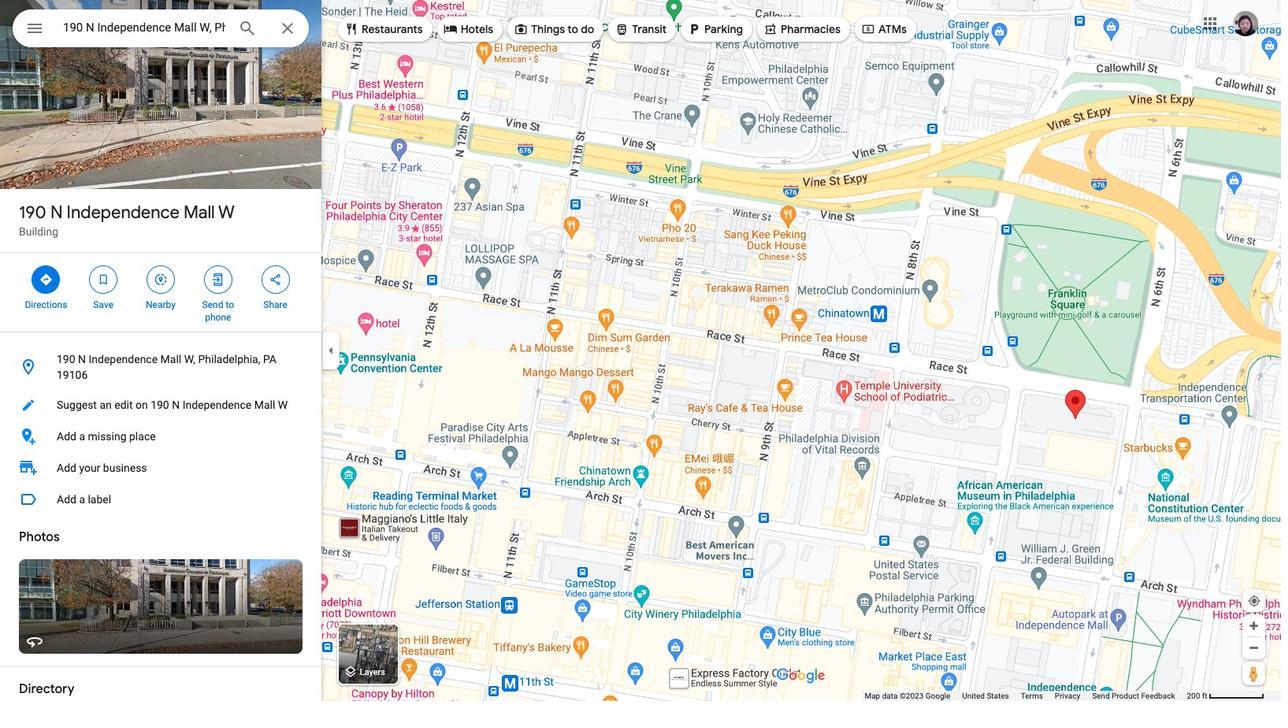 Task type: vqa. For each thing, say whether or not it's contained in the screenshot.


Task type: locate. For each thing, give the bounding box(es) containing it.
independence inside 190 n independence mall w, philadelphia, pa 19106
[[89, 353, 158, 366]]

0 vertical spatial add
[[57, 430, 76, 443]]

1 vertical spatial add
[[57, 462, 76, 474]]

None field
[[63, 18, 225, 37]]

business
[[103, 462, 147, 474]]

send for send to phone
[[202, 300, 223, 311]]


[[96, 271, 110, 288]]

add a missing place button
[[0, 421, 322, 452]]

0 vertical spatial 190
[[19, 202, 46, 224]]

an
[[100, 399, 112, 411]]

190 n independence mall w, philadelphia, pa 19106
[[57, 353, 277, 381]]

2 vertical spatial add
[[57, 493, 76, 506]]

1 horizontal spatial to
[[568, 22, 579, 36]]

place
[[129, 430, 156, 443]]

google maps element
[[0, 0, 1282, 701]]

add left label
[[57, 493, 76, 506]]

190 for w,
[[57, 353, 75, 366]]

1 horizontal spatial 190
[[57, 353, 75, 366]]

add inside button
[[57, 493, 76, 506]]


[[25, 17, 44, 39]]

pa
[[263, 353, 277, 366]]

mall for w,
[[160, 353, 181, 366]]

2 vertical spatial mall
[[254, 399, 275, 411]]

send
[[202, 300, 223, 311], [1093, 692, 1110, 701]]

add
[[57, 430, 76, 443], [57, 462, 76, 474], [57, 493, 76, 506]]

privacy button
[[1055, 691, 1081, 701]]

mall up  on the left top of page
[[184, 202, 215, 224]]

label
[[88, 493, 111, 506]]

 hotels
[[443, 20, 494, 38]]

independence inside button
[[183, 399, 252, 411]]

190 up building
[[19, 202, 46, 224]]

1 horizontal spatial n
[[78, 353, 86, 366]]

w inside button
[[278, 399, 288, 411]]

1 vertical spatial send
[[1093, 692, 1110, 701]]

footer inside the google maps element
[[865, 691, 1187, 701]]

n inside button
[[172, 399, 180, 411]]

mall inside 190 n independence mall w, philadelphia, pa 19106
[[160, 353, 181, 366]]

1 horizontal spatial send
[[1093, 692, 1110, 701]]

190 inside 190 n independence mall w, philadelphia, pa 19106
[[57, 353, 75, 366]]

1 vertical spatial a
[[79, 493, 85, 506]]

things
[[531, 22, 565, 36]]

1 horizontal spatial mall
[[184, 202, 215, 224]]

directions
[[25, 300, 67, 311]]

a left label
[[79, 493, 85, 506]]

mall inside button
[[254, 399, 275, 411]]

show your location image
[[1248, 594, 1262, 608]]

2 a from the top
[[79, 493, 85, 506]]

independence inside 190 n independence mall w building
[[67, 202, 180, 224]]

add a label
[[57, 493, 111, 506]]

 pharmacies
[[764, 20, 841, 38]]

nearby
[[146, 300, 176, 311]]

send inside send to phone
[[202, 300, 223, 311]]

independence up "edit"
[[89, 353, 158, 366]]

map
[[865, 692, 881, 701]]

190 right on at the left bottom
[[151, 399, 169, 411]]

to left the do on the top left
[[568, 22, 579, 36]]

 atms
[[861, 20, 907, 38]]

1 a from the top
[[79, 430, 85, 443]]

add down 'suggest'
[[57, 430, 76, 443]]

n for w,
[[78, 353, 86, 366]]

atms
[[879, 22, 907, 36]]

a inside button
[[79, 493, 85, 506]]

1 vertical spatial 190
[[57, 353, 75, 366]]

1 vertical spatial w
[[278, 399, 288, 411]]

0 vertical spatial w
[[218, 202, 235, 224]]

0 horizontal spatial n
[[50, 202, 63, 224]]

independence
[[67, 202, 180, 224], [89, 353, 158, 366], [183, 399, 252, 411]]

0 vertical spatial independence
[[67, 202, 180, 224]]

suggest an edit on 190 n independence mall w button
[[0, 389, 322, 421]]

feedback
[[1142, 692, 1176, 701]]

independence up '' on the top
[[67, 202, 180, 224]]

photos
[[19, 530, 60, 545]]

2 horizontal spatial 190
[[151, 399, 169, 411]]

190 n independence mall w main content
[[0, 0, 322, 701]]

add left your
[[57, 462, 76, 474]]

building
[[19, 225, 58, 238]]

mall left w,
[[160, 353, 181, 366]]

send up phone
[[202, 300, 223, 311]]

0 horizontal spatial send
[[202, 300, 223, 311]]

 transit
[[615, 20, 667, 38]]

2 vertical spatial n
[[172, 399, 180, 411]]

directory
[[19, 682, 75, 698]]

n inside 190 n independence mall w, philadelphia, pa 19106
[[78, 353, 86, 366]]

footer containing map data ©2023 google
[[865, 691, 1187, 701]]


[[861, 20, 876, 38]]

send product feedback button
[[1093, 691, 1176, 701]]

2 add from the top
[[57, 462, 76, 474]]

1 add from the top
[[57, 430, 76, 443]]

n inside 190 n independence mall w building
[[50, 202, 63, 224]]

200
[[1187, 692, 1201, 701]]

0 vertical spatial n
[[50, 202, 63, 224]]

a inside button
[[79, 430, 85, 443]]

190
[[19, 202, 46, 224], [57, 353, 75, 366], [151, 399, 169, 411]]

0 horizontal spatial w
[[218, 202, 235, 224]]

190 inside 190 n independence mall w building
[[19, 202, 46, 224]]

mall
[[184, 202, 215, 224], [160, 353, 181, 366], [254, 399, 275, 411]]

n right on at the left bottom
[[172, 399, 180, 411]]

edit
[[114, 399, 133, 411]]

mall inside 190 n independence mall w building
[[184, 202, 215, 224]]

a
[[79, 430, 85, 443], [79, 493, 85, 506]]


[[268, 271, 283, 288]]

terms button
[[1021, 691, 1043, 701]]

terms
[[1021, 692, 1043, 701]]

1 vertical spatial independence
[[89, 353, 158, 366]]

send inside 'send product feedback' 'button'
[[1093, 692, 1110, 701]]

0 horizontal spatial mall
[[160, 353, 181, 366]]

add inside button
[[57, 430, 76, 443]]


[[687, 20, 702, 38]]

send product feedback
[[1093, 692, 1176, 701]]

19106
[[57, 369, 88, 381]]

mall down the pa
[[254, 399, 275, 411]]

n
[[50, 202, 63, 224], [78, 353, 86, 366], [172, 399, 180, 411]]

0 horizontal spatial 190
[[19, 202, 46, 224]]

to inside send to phone
[[226, 300, 234, 311]]

add your business link
[[0, 452, 322, 484]]

190 n independence mall w building
[[19, 202, 235, 238]]

send left product
[[1093, 692, 1110, 701]]

2 vertical spatial independence
[[183, 399, 252, 411]]

1 horizontal spatial w
[[278, 399, 288, 411]]

w
[[218, 202, 235, 224], [278, 399, 288, 411]]

add your business
[[57, 462, 147, 474]]

parking
[[705, 22, 743, 36]]

3 add from the top
[[57, 493, 76, 506]]

 things to do
[[514, 20, 595, 38]]

a for label
[[79, 493, 85, 506]]

0 vertical spatial to
[[568, 22, 579, 36]]

0 horizontal spatial to
[[226, 300, 234, 311]]

0 vertical spatial a
[[79, 430, 85, 443]]

footer
[[865, 691, 1187, 701]]

n up 19106
[[78, 353, 86, 366]]

w inside 190 n independence mall w building
[[218, 202, 235, 224]]

2 vertical spatial 190
[[151, 399, 169, 411]]

0 vertical spatial send
[[202, 300, 223, 311]]

1 vertical spatial mall
[[160, 353, 181, 366]]

transit
[[632, 22, 667, 36]]

send for send product feedback
[[1093, 692, 1110, 701]]

n up building
[[50, 202, 63, 224]]

do
[[581, 22, 595, 36]]

1 vertical spatial n
[[78, 353, 86, 366]]

2 horizontal spatial n
[[172, 399, 180, 411]]

to
[[568, 22, 579, 36], [226, 300, 234, 311]]

1 vertical spatial to
[[226, 300, 234, 311]]

190 up 19106
[[57, 353, 75, 366]]

0 vertical spatial mall
[[184, 202, 215, 224]]

restaurants
[[362, 22, 423, 36]]


[[154, 271, 168, 288]]

to up phone
[[226, 300, 234, 311]]

independence for w
[[67, 202, 180, 224]]

2 horizontal spatial mall
[[254, 399, 275, 411]]

independence down philadelphia,
[[183, 399, 252, 411]]

a left missing
[[79, 430, 85, 443]]


[[211, 271, 225, 288]]



Task type: describe. For each thing, give the bounding box(es) containing it.

[[344, 20, 359, 38]]

phone
[[205, 312, 231, 323]]

add a missing place
[[57, 430, 156, 443]]

suggest
[[57, 399, 97, 411]]

pharmacies
[[781, 22, 841, 36]]


[[764, 20, 778, 38]]

200 ft button
[[1187, 692, 1265, 701]]

google account: michele murakami  
(michele.murakami@adept.ai) image
[[1233, 11, 1259, 36]]

zoom in image
[[1248, 620, 1260, 632]]

a for missing
[[79, 430, 85, 443]]

190 inside button
[[151, 399, 169, 411]]

none field inside 190 n independence mall w, philadelphia, pa 19106 field
[[63, 18, 225, 37]]

share
[[263, 300, 288, 311]]

states
[[987, 692, 1009, 701]]

missing
[[88, 430, 127, 443]]

200 ft
[[1187, 692, 1208, 701]]

190 N Independence Mall W, Philadelphia, PA 19106 field
[[13, 9, 309, 47]]

philadelphia,
[[198, 353, 260, 366]]

your
[[79, 462, 100, 474]]

zoom out image
[[1248, 642, 1260, 654]]

united
[[963, 692, 985, 701]]

 restaurants
[[344, 20, 423, 38]]

add for add a missing place
[[57, 430, 76, 443]]

google
[[926, 692, 951, 701]]

190 n independence mall w, philadelphia, pa 19106 button
[[0, 345, 322, 389]]

privacy
[[1055, 692, 1081, 701]]

mall for w
[[184, 202, 215, 224]]

 search field
[[13, 9, 309, 50]]


[[615, 20, 629, 38]]

hotels
[[461, 22, 494, 36]]


[[443, 20, 458, 38]]

data
[[882, 692, 898, 701]]

suggest an edit on 190 n independence mall w
[[57, 399, 288, 411]]


[[39, 271, 53, 288]]

united states
[[963, 692, 1009, 701]]

©2023
[[900, 692, 924, 701]]

independence for w,
[[89, 353, 158, 366]]

add for add your business
[[57, 462, 76, 474]]

 parking
[[687, 20, 743, 38]]

product
[[1112, 692, 1140, 701]]

w,
[[184, 353, 195, 366]]

actions for 190 n independence mall w region
[[0, 253, 322, 332]]

add for add a label
[[57, 493, 76, 506]]

united states button
[[963, 691, 1009, 701]]

layers
[[360, 668, 385, 678]]

 button
[[13, 9, 57, 50]]

show street view coverage image
[[1243, 662, 1266, 686]]

to inside  things to do
[[568, 22, 579, 36]]

on
[[136, 399, 148, 411]]

send to phone
[[202, 300, 234, 323]]

n for w
[[50, 202, 63, 224]]

ft
[[1203, 692, 1208, 701]]

collapse side panel image
[[322, 342, 340, 359]]

save
[[93, 300, 114, 311]]


[[514, 20, 528, 38]]

map data ©2023 google
[[865, 692, 951, 701]]

add a label button
[[0, 484, 322, 515]]

190 for w
[[19, 202, 46, 224]]



